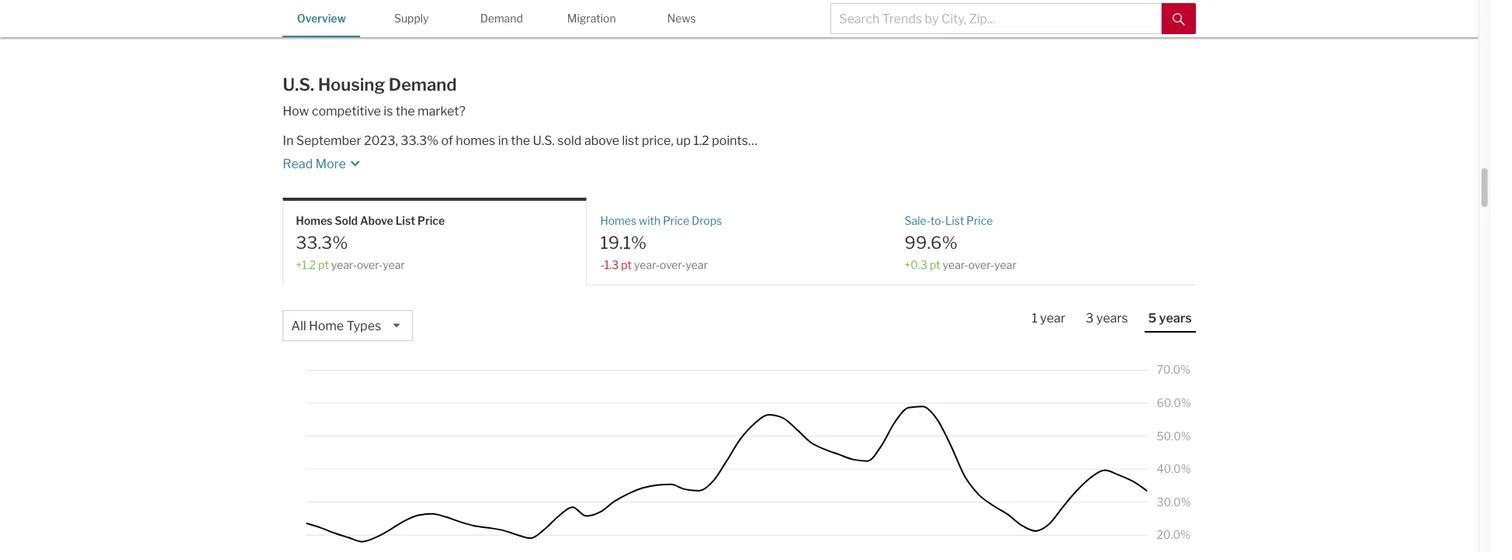 Task type: locate. For each thing, give the bounding box(es) containing it.
pt inside "sale-to-list price 99.6% +0.3 pt year-over-year"
[[930, 259, 941, 272]]

homes left 'sold'
[[296, 214, 333, 227]]

years for 5 years
[[1160, 312, 1192, 326]]

1 horizontal spatial u.s.
[[533, 133, 555, 148]]

1 horizontal spatial pt
[[621, 259, 632, 272]]

3 years button
[[1082, 311, 1132, 332]]

homes for 33.3%
[[296, 214, 333, 227]]

over- down with
[[660, 259, 686, 272]]

1 vertical spatial 33.3%
[[296, 233, 348, 253]]

list up 99.6%
[[946, 214, 965, 227]]

homes for 19.1%
[[600, 214, 637, 227]]

3 price from the left
[[967, 214, 993, 227]]

price inside "sale-to-list price 99.6% +0.3 pt year-over-year"
[[967, 214, 993, 227]]

is
[[384, 104, 393, 118]]

1 pt from the left
[[318, 259, 329, 272]]

5 years
[[1149, 312, 1192, 326]]

in
[[498, 133, 508, 148]]

demand
[[480, 12, 523, 25], [389, 75, 457, 95]]

price
[[418, 214, 445, 227], [663, 214, 690, 227], [967, 214, 993, 227]]

0 vertical spatial the
[[396, 104, 415, 118]]

u.s. left the 'sold'
[[533, 133, 555, 148]]

0 horizontal spatial the
[[396, 104, 415, 118]]

…
[[748, 133, 758, 148]]

2 years from the left
[[1160, 312, 1192, 326]]

homes with price drops 19.1% -1.3 pt year-over-year
[[600, 214, 722, 272]]

1 horizontal spatial 33.3%
[[401, 133, 439, 148]]

0 horizontal spatial homes
[[296, 214, 333, 227]]

5
[[1149, 312, 1157, 326]]

1 price from the left
[[418, 214, 445, 227]]

33.3% inside homes sold above list price 33.3% +1.2 pt year-over-year
[[296, 233, 348, 253]]

over- down above at the left top
[[357, 259, 383, 272]]

2023,
[[364, 133, 398, 148]]

u.s.
[[283, 75, 315, 95], [533, 133, 555, 148]]

1 horizontal spatial years
[[1160, 312, 1192, 326]]

over- inside homes sold above list price 33.3% +1.2 pt year-over-year
[[357, 259, 383, 272]]

year- right the +1.2
[[331, 259, 357, 272]]

2 over- from the left
[[660, 259, 686, 272]]

over- right +0.3
[[969, 259, 995, 272]]

year- down 99.6%
[[943, 259, 969, 272]]

3 pt from the left
[[930, 259, 941, 272]]

above
[[585, 133, 620, 148]]

year
[[383, 259, 405, 272], [686, 259, 708, 272], [995, 259, 1017, 272], [1041, 312, 1066, 326]]

year- down 19.1% on the top of page
[[634, 259, 660, 272]]

market?
[[418, 104, 466, 118]]

homes inside homes with price drops 19.1% -1.3 pt year-over-year
[[600, 214, 637, 227]]

to-
[[931, 214, 946, 227]]

2 horizontal spatial over-
[[969, 259, 995, 272]]

over- inside "sale-to-list price 99.6% +0.3 pt year-over-year"
[[969, 259, 995, 272]]

0 horizontal spatial price
[[418, 214, 445, 227]]

homes up 19.1% on the top of page
[[600, 214, 637, 227]]

list inside homes sold above list price 33.3% +1.2 pt year-over-year
[[396, 214, 415, 227]]

0 horizontal spatial demand
[[389, 75, 457, 95]]

price right above at the left top
[[418, 214, 445, 227]]

pt for 33.3%
[[318, 259, 329, 272]]

1 horizontal spatial list
[[946, 214, 965, 227]]

price right with
[[663, 214, 690, 227]]

1 horizontal spatial the
[[511, 133, 530, 148]]

33.3% left of
[[401, 133, 439, 148]]

pt right 1.3 on the left
[[621, 259, 632, 272]]

the right is
[[396, 104, 415, 118]]

1 list from the left
[[396, 214, 415, 227]]

1 horizontal spatial price
[[663, 214, 690, 227]]

2 horizontal spatial year-
[[943, 259, 969, 272]]

homes
[[456, 133, 496, 148]]

year- inside homes sold above list price 33.3% +1.2 pt year-over-year
[[331, 259, 357, 272]]

pt inside homes with price drops 19.1% -1.3 pt year-over-year
[[621, 259, 632, 272]]

pt inside homes sold above list price 33.3% +1.2 pt year-over-year
[[318, 259, 329, 272]]

1 horizontal spatial demand
[[480, 12, 523, 25]]

read
[[283, 156, 313, 171]]

price right to-
[[967, 214, 993, 227]]

the
[[396, 104, 415, 118], [511, 133, 530, 148]]

u.s. up "how"
[[283, 75, 315, 95]]

how
[[283, 104, 309, 118]]

2 list from the left
[[946, 214, 965, 227]]

0 horizontal spatial over-
[[357, 259, 383, 272]]

1 over- from the left
[[357, 259, 383, 272]]

over- inside homes with price drops 19.1% -1.3 pt year-over-year
[[660, 259, 686, 272]]

year-
[[331, 259, 357, 272], [634, 259, 660, 272], [943, 259, 969, 272]]

the right in
[[511, 133, 530, 148]]

pt
[[318, 259, 329, 272], [621, 259, 632, 272], [930, 259, 941, 272]]

sale-
[[905, 214, 931, 227]]

1 horizontal spatial homes
[[600, 214, 637, 227]]

2 horizontal spatial pt
[[930, 259, 941, 272]]

2 pt from the left
[[621, 259, 632, 272]]

year- for 19.1%
[[634, 259, 660, 272]]

overview link
[[283, 0, 360, 35]]

price inside homes sold above list price 33.3% +1.2 pt year-over-year
[[418, 214, 445, 227]]

0 horizontal spatial year-
[[331, 259, 357, 272]]

0 vertical spatial u.s.
[[283, 75, 315, 95]]

list inside "sale-to-list price 99.6% +0.3 pt year-over-year"
[[946, 214, 965, 227]]

0 horizontal spatial pt
[[318, 259, 329, 272]]

0 horizontal spatial 33.3%
[[296, 233, 348, 253]]

1 horizontal spatial year-
[[634, 259, 660, 272]]

1 vertical spatial demand
[[389, 75, 457, 95]]

years right the 5
[[1160, 312, 1192, 326]]

homes sold above list price 33.3% +1.2 pt year-over-year
[[296, 214, 445, 272]]

years for 3 years
[[1097, 312, 1129, 326]]

year- inside homes with price drops 19.1% -1.3 pt year-over-year
[[634, 259, 660, 272]]

homes
[[296, 214, 333, 227], [600, 214, 637, 227]]

pt right +0.3
[[930, 259, 941, 272]]

supply link
[[373, 0, 451, 35]]

over- for 33.3%
[[357, 259, 383, 272]]

2 horizontal spatial price
[[967, 214, 993, 227]]

pt right the +1.2
[[318, 259, 329, 272]]

33.3% up the +1.2
[[296, 233, 348, 253]]

supply
[[394, 12, 429, 25]]

33.3%
[[401, 133, 439, 148], [296, 233, 348, 253]]

1 homes from the left
[[296, 214, 333, 227]]

1 year- from the left
[[331, 259, 357, 272]]

list
[[622, 133, 639, 148]]

1 years from the left
[[1097, 312, 1129, 326]]

competitive
[[312, 104, 381, 118]]

years right 3
[[1097, 312, 1129, 326]]

demand link
[[463, 0, 541, 35]]

year- inside "sale-to-list price 99.6% +0.3 pt year-over-year"
[[943, 259, 969, 272]]

2 year- from the left
[[634, 259, 660, 272]]

news link
[[643, 0, 721, 35]]

0 horizontal spatial list
[[396, 214, 415, 227]]

list
[[396, 214, 415, 227], [946, 214, 965, 227]]

read more link
[[283, 149, 922, 173]]

0 horizontal spatial years
[[1097, 312, 1129, 326]]

0 vertical spatial demand
[[480, 12, 523, 25]]

over-
[[357, 259, 383, 272], [660, 259, 686, 272], [969, 259, 995, 272]]

3 over- from the left
[[969, 259, 995, 272]]

3 year- from the left
[[943, 259, 969, 272]]

2 price from the left
[[663, 214, 690, 227]]

years
[[1097, 312, 1129, 326], [1160, 312, 1192, 326]]

2 homes from the left
[[600, 214, 637, 227]]

1 vertical spatial the
[[511, 133, 530, 148]]

1 horizontal spatial over-
[[660, 259, 686, 272]]

0 horizontal spatial u.s.
[[283, 75, 315, 95]]

homes inside homes sold above list price 33.3% +1.2 pt year-over-year
[[296, 214, 333, 227]]

list right above at the left top
[[396, 214, 415, 227]]



Task type: vqa. For each thing, say whether or not it's contained in the screenshot.
Overview Link
yes



Task type: describe. For each thing, give the bounding box(es) containing it.
19.1%
[[600, 233, 647, 253]]

+0.3
[[905, 259, 928, 272]]

year- for 33.3%
[[331, 259, 357, 272]]

-
[[600, 259, 605, 272]]

+1.2
[[296, 259, 316, 272]]

1 year
[[1032, 312, 1066, 326]]

3 years
[[1086, 312, 1129, 326]]

news
[[667, 12, 696, 25]]

sale-to-list price 99.6% +0.3 pt year-over-year
[[905, 214, 1017, 272]]

points
[[712, 133, 748, 148]]

year inside "sale-to-list price 99.6% +0.3 pt year-over-year"
[[995, 259, 1017, 272]]

Search Trends by City, Zip... search field
[[831, 3, 1162, 34]]

year inside homes sold above list price 33.3% +1.2 pt year-over-year
[[383, 259, 405, 272]]

year inside 1 year button
[[1041, 312, 1066, 326]]

sold
[[335, 214, 358, 227]]

price,
[[642, 133, 674, 148]]

1 year button
[[1028, 311, 1070, 332]]

more
[[316, 156, 346, 171]]

home
[[309, 319, 344, 334]]

overview
[[297, 12, 346, 25]]

in
[[283, 133, 294, 148]]

above
[[360, 214, 393, 227]]

migration
[[567, 12, 616, 25]]

migration link
[[553, 0, 631, 35]]

september
[[296, 133, 361, 148]]

1 vertical spatial u.s.
[[533, 133, 555, 148]]

how competitive is the market?
[[283, 104, 466, 118]]

year inside homes with price drops 19.1% -1.3 pt year-over-year
[[686, 259, 708, 272]]

submit search image
[[1173, 13, 1185, 25]]

all home types
[[291, 319, 381, 334]]

all
[[291, 319, 306, 334]]

5 years button
[[1145, 311, 1196, 333]]

99.6%
[[905, 233, 958, 253]]

housing
[[318, 75, 385, 95]]

with
[[639, 214, 661, 227]]

0 vertical spatial 33.3%
[[401, 133, 439, 148]]

in september 2023, 33.3% of homes in the u.s. sold above list price, up 1.2 points …
[[283, 133, 758, 148]]

up
[[676, 133, 691, 148]]

types
[[347, 319, 381, 334]]

1.3
[[605, 259, 619, 272]]

sold
[[558, 133, 582, 148]]

1
[[1032, 312, 1038, 326]]

over- for 19.1%
[[660, 259, 686, 272]]

u.s. housing demand
[[283, 75, 457, 95]]

of
[[441, 133, 453, 148]]

read more
[[283, 156, 346, 171]]

1.2
[[694, 133, 710, 148]]

pt for -
[[621, 259, 632, 272]]

price inside homes with price drops 19.1% -1.3 pt year-over-year
[[663, 214, 690, 227]]

3
[[1086, 312, 1094, 326]]

drops
[[692, 214, 722, 227]]



